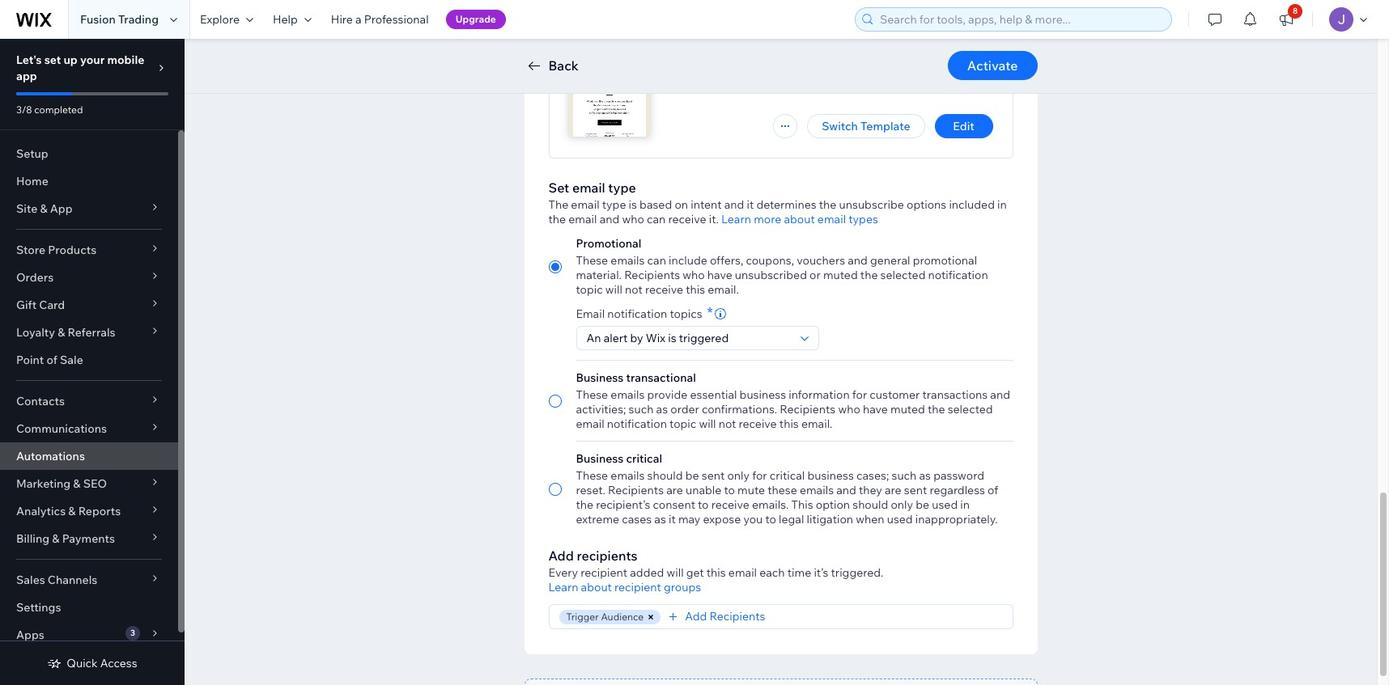Task type: describe. For each thing, give the bounding box(es) containing it.
emails inside business transactional these emails provide essential business information for customer transactions and activities; such as order confirmations. recipients who have muted the selected email notification topic will not receive this email.
[[611, 388, 645, 402]]

included
[[949, 198, 995, 212]]

Email notification topics field
[[582, 327, 795, 350]]

about inside add recipients every recipient added will get this email each time it's triggered. learn about recipient groups
[[581, 580, 612, 595]]

edit
[[953, 119, 975, 134]]

will inside business transactional these emails provide essential business information for customer transactions and activities; such as order confirmations. recipients who have muted the selected email notification topic will not receive this email.
[[699, 417, 716, 432]]

set
[[548, 180, 569, 196]]

is
[[629, 198, 637, 212]]

they
[[859, 483, 882, 498]]

these inside the promotional these emails can include offers, coupons, vouchers and general promotional material. recipients who have unsubscribed or muted the selected notification topic will not receive this email.
[[576, 253, 608, 268]]

coupons,
[[746, 253, 794, 268]]

trigger
[[566, 611, 599, 623]]

home link
[[0, 168, 178, 195]]

sidebar element
[[0, 39, 185, 686]]

for for only
[[752, 469, 767, 483]]

will inside the promotional these emails can include offers, coupons, vouchers and general promotional material. recipients who have unsubscribed or muted the selected notification topic will not receive this email.
[[605, 283, 623, 297]]

recipients
[[577, 548, 638, 564]]

option
[[816, 498, 850, 512]]

receive inside the promotional these emails can include offers, coupons, vouchers and general promotional material. recipients who have unsubscribed or muted the selected notification topic will not receive this email.
[[645, 283, 683, 297]]

1 horizontal spatial sent
[[904, 483, 927, 498]]

unsubscribed
[[735, 268, 807, 283]]

consent
[[653, 498, 695, 512]]

offers,
[[710, 253, 743, 268]]

activities;
[[576, 402, 626, 417]]

mute
[[738, 483, 765, 498]]

have inside business transactional these emails provide essential business information for customer transactions and activities; such as order confirmations. recipients who have muted the selected email notification topic will not receive this email.
[[863, 402, 888, 417]]

recipients inside business critical these emails should be sent only for critical business cases; such as password reset. recipients are unable to mute these emails and they are sent regardless of the recipient's consent to receive emails. this option should only be used in extreme cases as it may expose you to legal litigation when used inappropriately.
[[608, 483, 664, 498]]

get
[[686, 566, 704, 580]]

preview image
[[569, 56, 650, 137]]

add recipients every recipient added will get this email each time it's triggered. learn about recipient groups
[[548, 548, 884, 595]]

email right the
[[569, 212, 597, 227]]

business for business transactional these emails provide essential business information for customer transactions and activities; such as order confirmations. recipients who have muted the selected email notification topic will not receive this email.
[[576, 371, 624, 385]]

switch template
[[822, 119, 910, 134]]

setup link
[[0, 140, 178, 168]]

topics
[[670, 307, 702, 321]]

email down set email type
[[571, 198, 600, 212]]

the inside the promotional these emails can include offers, coupons, vouchers and general promotional material. recipients who have unsubscribed or muted the selected notification topic will not receive this email.
[[860, 268, 878, 283]]

based
[[640, 198, 672, 212]]

this inside the promotional these emails can include offers, coupons, vouchers and general promotional material. recipients who have unsubscribed or muted the selected notification topic will not receive this email.
[[686, 283, 705, 297]]

every
[[548, 566, 578, 580]]

analytics
[[16, 504, 66, 519]]

3/8
[[16, 104, 32, 116]]

contacts
[[16, 394, 65, 409]]

muted inside business transactional these emails provide essential business information for customer transactions and activities; such as order confirmations. recipients who have muted the selected email notification topic will not receive this email.
[[891, 402, 925, 417]]

promotional
[[576, 236, 641, 251]]

billing & payments
[[16, 532, 115, 546]]

*
[[707, 304, 713, 322]]

8
[[1293, 6, 1298, 16]]

this
[[791, 498, 813, 512]]

it.
[[709, 212, 719, 227]]

type for set email type
[[608, 180, 636, 196]]

and right the it.
[[724, 198, 744, 212]]

order
[[671, 402, 699, 417]]

1 horizontal spatial learn
[[721, 212, 751, 227]]

intent
[[691, 198, 722, 212]]

hire
[[331, 12, 353, 27]]

can inside the promotional these emails can include offers, coupons, vouchers and general promotional material. recipients who have unsubscribed or muted the selected notification topic will not receive this email.
[[647, 253, 666, 268]]

referrals
[[68, 325, 115, 340]]

this inside business transactional these emails provide essential business information for customer transactions and activities; such as order confirmations. recipients who have muted the selected email notification topic will not receive this email.
[[779, 417, 799, 432]]

emails.
[[752, 498, 789, 512]]

loyalty & referrals
[[16, 325, 115, 340]]

store products button
[[0, 236, 178, 264]]

quick access
[[67, 657, 137, 671]]

have inside the promotional these emails can include offers, coupons, vouchers and general promotional material. recipients who have unsubscribed or muted the selected notification topic will not receive this email.
[[707, 268, 732, 283]]

recipients inside the promotional these emails can include offers, coupons, vouchers and general promotional material. recipients who have unsubscribed or muted the selected notification topic will not receive this email.
[[624, 268, 680, 283]]

email. inside the promotional these emails can include offers, coupons, vouchers and general promotional material. recipients who have unsubscribed or muted the selected notification topic will not receive this email.
[[708, 283, 739, 297]]

vouchers
[[797, 253, 845, 268]]

& for analytics
[[68, 504, 76, 519]]

switch
[[822, 119, 858, 134]]

channels
[[48, 573, 97, 588]]

the left types
[[819, 198, 837, 212]]

1 vertical spatial critical
[[770, 469, 805, 483]]

loyalty
[[16, 325, 55, 340]]

more
[[754, 212, 781, 227]]

audience
[[601, 611, 644, 623]]

in inside the email type is based on intent and it determines the unsubscribe options included in the email and who can receive it.
[[997, 198, 1007, 212]]

site
[[16, 202, 37, 216]]

recipient's
[[596, 498, 650, 512]]

you
[[744, 512, 763, 527]]

business transactional these emails provide essential business information for customer transactions and activities; such as order confirmations. recipients who have muted the selected email notification topic will not receive this email.
[[576, 371, 1010, 432]]

gift card button
[[0, 291, 178, 319]]

not inside the promotional these emails can include offers, coupons, vouchers and general promotional material. recipients who have unsubscribed or muted the selected notification topic will not receive this email.
[[625, 283, 643, 297]]

password
[[934, 469, 984, 483]]

recipient up audience
[[615, 580, 661, 595]]

set
[[44, 53, 61, 67]]

expose
[[703, 512, 741, 527]]

0 horizontal spatial be
[[686, 469, 699, 483]]

the
[[548, 198, 569, 212]]

switch template button
[[807, 114, 925, 138]]

recipient down recipients
[[581, 566, 628, 580]]

email right 'set'
[[572, 180, 605, 196]]

up
[[64, 53, 78, 67]]

settings
[[16, 601, 61, 615]]

1 vertical spatial only
[[891, 498, 913, 512]]

time
[[788, 566, 811, 580]]

orders
[[16, 270, 54, 285]]

0 horizontal spatial used
[[887, 512, 913, 527]]

may
[[678, 512, 701, 527]]

business inside business transactional these emails provide essential business information for customer transactions and activities; such as order confirmations. recipients who have muted the selected email notification topic will not receive this email.
[[740, 388, 786, 402]]

upgrade button
[[446, 10, 506, 29]]

apps
[[16, 628, 44, 643]]

on
[[675, 198, 688, 212]]

orders button
[[0, 264, 178, 291]]

and inside business transactional these emails provide essential business information for customer transactions and activities; such as order confirmations. recipients who have muted the selected email notification topic will not receive this email.
[[990, 388, 1010, 402]]

notification inside business transactional these emails provide essential business information for customer transactions and activities; such as order confirmations. recipients who have muted the selected email notification topic will not receive this email.
[[607, 417, 667, 432]]

2 horizontal spatial to
[[765, 512, 776, 527]]

fusion trading
[[80, 12, 159, 27]]

back
[[548, 57, 579, 74]]

legal
[[779, 512, 804, 527]]

products
[[48, 243, 96, 257]]

hire a professional
[[331, 12, 429, 27]]

3/8 completed
[[16, 104, 83, 116]]

communications button
[[0, 415, 178, 443]]

information
[[789, 388, 850, 402]]

extreme
[[576, 512, 619, 527]]

or
[[810, 268, 821, 283]]

back button
[[524, 56, 579, 75]]

access
[[100, 657, 137, 671]]

0 horizontal spatial to
[[698, 498, 709, 512]]

promotional these emails can include offers, coupons, vouchers and general promotional material. recipients who have unsubscribed or muted the selected notification topic will not receive this email.
[[576, 236, 988, 297]]

these for business transactional
[[576, 388, 608, 402]]

can inside the email type is based on intent and it determines the unsubscribe options included in the email and who can receive it.
[[647, 212, 666, 227]]

topic inside business transactional these emails provide essential business information for customer transactions and activities; such as order confirmations. recipients who have muted the selected email notification topic will not receive this email.
[[670, 417, 696, 432]]

your
[[80, 53, 105, 67]]

point
[[16, 353, 44, 368]]

the email type is based on intent and it determines the unsubscribe options included in the email and who can receive it.
[[548, 198, 1007, 227]]

who for transactional
[[838, 402, 860, 417]]

and inside business critical these emails should be sent only for critical business cases; such as password reset. recipients are unable to mute these emails and they are sent regardless of the recipient's consent to receive emails. this option should only be used in extreme cases as it may expose you to legal litigation when used inappropriately.
[[836, 483, 856, 498]]

essential
[[690, 388, 737, 402]]

gift
[[16, 298, 37, 312]]

quick
[[67, 657, 98, 671]]

the down 'set'
[[548, 212, 566, 227]]

receive inside the email type is based on intent and it determines the unsubscribe options included in the email and who can receive it.
[[668, 212, 706, 227]]



Task type: locate. For each thing, give the bounding box(es) containing it.
1 horizontal spatial should
[[853, 498, 888, 512]]

business for business critical these emails should be sent only for critical business cases; such as password reset. recipients are unable to mute these emails and they are sent regardless of the recipient's consent to receive emails. this option should only be used in extreme cases as it may expose you to legal litigation when used inappropriately.
[[576, 452, 624, 466]]

trigger audience
[[566, 611, 644, 623]]

in down 'password'
[[960, 498, 970, 512]]

for inside business critical these emails should be sent only for critical business cases; such as password reset. recipients are unable to mute these emails and they are sent regardless of the recipient's consent to receive emails. this option should only be used in extreme cases as it may expose you to legal litigation when used inappropriately.
[[752, 469, 767, 483]]

can right is
[[647, 212, 666, 227]]

1 horizontal spatial for
[[852, 388, 867, 402]]

not
[[625, 283, 643, 297], [719, 417, 736, 432]]

not down essential
[[719, 417, 736, 432]]

have up *
[[707, 268, 732, 283]]

email up reset.
[[576, 417, 605, 432]]

activate button
[[948, 51, 1037, 80]]

0 horizontal spatial should
[[647, 469, 683, 483]]

marketing & seo
[[16, 477, 107, 491]]

who left customer
[[838, 402, 860, 417]]

0 vertical spatial have
[[707, 268, 732, 283]]

recipients up the email notification topics *
[[624, 268, 680, 283]]

1 horizontal spatial business
[[807, 469, 854, 483]]

0 vertical spatial of
[[47, 353, 57, 368]]

1 horizontal spatial email.
[[801, 417, 833, 432]]

for inside business transactional these emails provide essential business information for customer transactions and activities; such as order confirmations. recipients who have muted the selected email notification topic will not receive this email.
[[852, 388, 867, 402]]

recipients up cases
[[608, 483, 664, 498]]

1 vertical spatial business
[[576, 452, 624, 466]]

1 vertical spatial email.
[[801, 417, 833, 432]]

sent left regardless
[[904, 483, 927, 498]]

0 horizontal spatial business
[[740, 388, 786, 402]]

to right you
[[765, 512, 776, 527]]

marketing & seo button
[[0, 470, 178, 498]]

of left sale
[[47, 353, 57, 368]]

these up recipient's
[[576, 469, 608, 483]]

topic
[[576, 283, 603, 297], [670, 417, 696, 432]]

will inside add recipients every recipient added will get this email each time it's triggered. learn about recipient groups
[[667, 566, 684, 580]]

1 horizontal spatial not
[[719, 417, 736, 432]]

about right the more
[[784, 212, 815, 227]]

unsubscribe
[[839, 198, 904, 212]]

only
[[727, 469, 750, 483], [891, 498, 913, 512]]

selected inside the promotional these emails can include offers, coupons, vouchers and general promotional material. recipients who have unsubscribed or muted the selected notification topic will not receive this email.
[[881, 268, 926, 283]]

0 horizontal spatial of
[[47, 353, 57, 368]]

can left include
[[647, 253, 666, 268]]

1 vertical spatial as
[[919, 469, 931, 483]]

notification
[[928, 268, 988, 283], [607, 307, 667, 321], [607, 417, 667, 432]]

topic up "email"
[[576, 283, 603, 297]]

let's set up your mobile app
[[16, 53, 144, 83]]

business up reset.
[[576, 452, 624, 466]]

receive left the it.
[[668, 212, 706, 227]]

help button
[[263, 0, 321, 39]]

as inside business transactional these emails provide essential business information for customer transactions and activities; such as order confirmations. recipients who have muted the selected email notification topic will not receive this email.
[[656, 402, 668, 417]]

such down transactional
[[629, 402, 654, 417]]

business inside business critical these emails should be sent only for critical business cases; such as password reset. recipients are unable to mute these emails and they are sent regardless of the recipient's consent to receive emails. this option should only be used in extreme cases as it may expose you to legal litigation when used inappropriately.
[[807, 469, 854, 483]]

of right regardless
[[988, 483, 998, 498]]

determines
[[756, 198, 817, 212]]

0 vertical spatial this
[[686, 283, 705, 297]]

such right cases;
[[892, 469, 917, 483]]

2 vertical spatial this
[[707, 566, 726, 580]]

triggered.
[[831, 566, 884, 580]]

who left offers,
[[683, 268, 705, 283]]

type up is
[[608, 180, 636, 196]]

as right cases
[[654, 512, 666, 527]]

notification inside the promotional these emails can include offers, coupons, vouchers and general promotional material. recipients who have unsubscribed or muted the selected notification topic will not receive this email.
[[928, 268, 988, 283]]

who for email
[[622, 212, 644, 227]]

& right site
[[40, 202, 47, 216]]

0 horizontal spatial topic
[[576, 283, 603, 297]]

1 these from the top
[[576, 253, 608, 268]]

1 vertical spatial add
[[685, 610, 707, 624]]

completed
[[34, 104, 83, 116]]

receive left emails.
[[711, 498, 750, 512]]

0 horizontal spatial add
[[548, 548, 574, 564]]

0 vertical spatial about
[[784, 212, 815, 227]]

critical up this
[[770, 469, 805, 483]]

in inside business critical these emails should be sent only for critical business cases; such as password reset. recipients are unable to mute these emails and they are sent regardless of the recipient's consent to receive emails. this option should only be used in extreme cases as it may expose you to legal litigation when used inappropriately.
[[960, 498, 970, 512]]

0 horizontal spatial it
[[669, 512, 676, 527]]

have right information
[[863, 402, 888, 417]]

email left types
[[818, 212, 846, 227]]

& right the loyalty at top
[[58, 325, 65, 340]]

& right "billing"
[[52, 532, 60, 546]]

1 vertical spatial in
[[960, 498, 970, 512]]

1 horizontal spatial it
[[747, 198, 754, 212]]

will down essential
[[699, 417, 716, 432]]

to right the consent
[[698, 498, 709, 512]]

to left mute
[[724, 483, 735, 498]]

0 horizontal spatial in
[[960, 498, 970, 512]]

app
[[16, 69, 37, 83]]

0 vertical spatial only
[[727, 469, 750, 483]]

email. down information
[[801, 417, 833, 432]]

add down groups
[[685, 610, 707, 624]]

1 vertical spatial selected
[[948, 402, 993, 417]]

email inside add recipients every recipient added will get this email each time it's triggered. learn about recipient groups
[[728, 566, 757, 580]]

emails down transactional
[[611, 388, 645, 402]]

selected up 'password'
[[948, 402, 993, 417]]

as left 'password'
[[919, 469, 931, 483]]

&
[[40, 202, 47, 216], [58, 325, 65, 340], [73, 477, 81, 491], [68, 504, 76, 519], [52, 532, 60, 546]]

explore
[[200, 12, 240, 27]]

template
[[861, 119, 910, 134]]

loyalty & referrals button
[[0, 319, 178, 347]]

are left the unable
[[666, 483, 683, 498]]

add for recipients
[[685, 610, 707, 624]]

0 vertical spatial should
[[647, 469, 683, 483]]

critical up recipient's
[[626, 452, 662, 466]]

1 horizontal spatial about
[[784, 212, 815, 227]]

sent
[[702, 469, 725, 483], [904, 483, 927, 498]]

receive up mute
[[739, 417, 777, 432]]

for left these
[[752, 469, 767, 483]]

1 horizontal spatial of
[[988, 483, 998, 498]]

add inside add recipients every recipient added will get this email each time it's triggered. learn about recipient groups
[[548, 548, 574, 564]]

used right "when"
[[887, 512, 913, 527]]

business
[[576, 371, 624, 385], [576, 452, 624, 466]]

business critical these emails should be sent only for critical business cases; such as password reset. recipients are unable to mute these emails and they are sent regardless of the recipient's consent to receive emails. this option should only be used in extreme cases as it may expose you to legal litigation when used inappropriately.
[[576, 452, 998, 527]]

store products
[[16, 243, 96, 257]]

1 are from the left
[[666, 483, 683, 498]]

0 vertical spatial topic
[[576, 283, 603, 297]]

recipients down add recipients every recipient added will get this email each time it's triggered. learn about recipient groups
[[710, 610, 765, 624]]

selected inside business transactional these emails provide essential business information for customer transactions and activities; such as order confirmations. recipients who have muted the selected email notification topic will not receive this email.
[[948, 402, 993, 417]]

let's
[[16, 53, 42, 67]]

setup
[[16, 147, 48, 161]]

activate
[[967, 57, 1018, 74]]

these inside business transactional these emails provide essential business information for customer transactions and activities; such as order confirmations. recipients who have muted the selected email notification topic will not receive this email.
[[576, 388, 608, 402]]

& for marketing
[[73, 477, 81, 491]]

1 vertical spatial these
[[576, 388, 608, 402]]

1 horizontal spatial who
[[683, 268, 705, 283]]

3 these from the top
[[576, 469, 608, 483]]

0 horizontal spatial sent
[[702, 469, 725, 483]]

type inside the email type is based on intent and it determines the unsubscribe options included in the email and who can receive it.
[[602, 198, 626, 212]]

added
[[630, 566, 664, 580]]

learn up trigger
[[548, 580, 578, 595]]

only right they
[[891, 498, 913, 512]]

analytics & reports
[[16, 504, 121, 519]]

learn more about email types link
[[721, 212, 878, 227]]

notification right the general
[[928, 268, 988, 283]]

should up the consent
[[647, 469, 683, 483]]

learn about recipient groups link
[[548, 580, 701, 595]]

confirmations.
[[702, 402, 777, 417]]

used down 'password'
[[932, 498, 958, 512]]

reports
[[78, 504, 121, 519]]

1 vertical spatial should
[[853, 498, 888, 512]]

these for business critical
[[576, 469, 608, 483]]

selected
[[881, 268, 926, 283], [948, 402, 993, 417]]

muted inside the promotional these emails can include offers, coupons, vouchers and general promotional material. recipients who have unsubscribed or muted the selected notification topic will not receive this email.
[[823, 268, 858, 283]]

1 vertical spatial have
[[863, 402, 888, 417]]

this up topics
[[686, 283, 705, 297]]

1 vertical spatial be
[[916, 498, 929, 512]]

are right they
[[885, 483, 902, 498]]

1 horizontal spatial used
[[932, 498, 958, 512]]

who inside the promotional these emails can include offers, coupons, vouchers and general promotional material. recipients who have unsubscribed or muted the selected notification topic will not receive this email.
[[683, 268, 705, 283]]

1 business from the top
[[576, 371, 624, 385]]

0 horizontal spatial only
[[727, 469, 750, 483]]

store
[[16, 243, 45, 257]]

0 horizontal spatial will
[[605, 283, 623, 297]]

0 horizontal spatial for
[[752, 469, 767, 483]]

topic down provide at left
[[670, 417, 696, 432]]

of inside business critical these emails should be sent only for critical business cases; such as password reset. recipients are unable to mute these emails and they are sent regardless of the recipient's consent to receive emails. this option should only be used in extreme cases as it may expose you to legal litigation when used inappropriately.
[[988, 483, 998, 498]]

receive up the email notification topics *
[[645, 283, 683, 297]]

1 vertical spatial muted
[[891, 402, 925, 417]]

1 horizontal spatial in
[[997, 198, 1007, 212]]

these down promotional
[[576, 253, 608, 268]]

add
[[548, 548, 574, 564], [685, 610, 707, 624]]

have
[[707, 268, 732, 283], [863, 402, 888, 417]]

& left seo on the bottom of the page
[[73, 477, 81, 491]]

notification inside the email notification topics *
[[607, 307, 667, 321]]

it inside the email type is based on intent and it determines the unsubscribe options included in the email and who can receive it.
[[747, 198, 754, 212]]

be left regardless
[[916, 498, 929, 512]]

1 vertical spatial will
[[699, 417, 716, 432]]

such inside business transactional these emails provide essential business information for customer transactions and activities; such as order confirmations. recipients who have muted the selected email notification topic will not receive this email.
[[629, 402, 654, 417]]

critical
[[626, 452, 662, 466], [770, 469, 805, 483]]

0 vertical spatial be
[[686, 469, 699, 483]]

fusion
[[80, 12, 116, 27]]

emails down promotional
[[611, 253, 645, 268]]

0 horizontal spatial muted
[[823, 268, 858, 283]]

add up every at left
[[548, 548, 574, 564]]

these left provide at left
[[576, 388, 608, 402]]

and right transactions
[[990, 388, 1010, 402]]

set email type
[[548, 180, 636, 196]]

email. inside business transactional these emails provide essential business information for customer transactions and activities; such as order confirmations. recipients who have muted the selected email notification topic will not receive this email.
[[801, 417, 833, 432]]

1 vertical spatial can
[[647, 253, 666, 268]]

1 horizontal spatial such
[[892, 469, 917, 483]]

recipients inside business transactional these emails provide essential business information for customer transactions and activities; such as order confirmations. recipients who have muted the selected email notification topic will not receive this email.
[[780, 402, 836, 417]]

2 vertical spatial will
[[667, 566, 684, 580]]

2 business from the top
[[576, 452, 624, 466]]

only right the unable
[[727, 469, 750, 483]]

0 vertical spatial can
[[647, 212, 666, 227]]

the
[[819, 198, 837, 212], [548, 212, 566, 227], [860, 268, 878, 283], [928, 402, 945, 417], [576, 498, 594, 512]]

receive inside business transactional these emails provide essential business information for customer transactions and activities; such as order confirmations. recipients who have muted the selected email notification topic will not receive this email.
[[739, 417, 777, 432]]

1 vertical spatial of
[[988, 483, 998, 498]]

learn more about email types
[[721, 212, 878, 227]]

notification right "email"
[[607, 307, 667, 321]]

0 vertical spatial add
[[548, 548, 574, 564]]

1 vertical spatial for
[[752, 469, 767, 483]]

1 vertical spatial topic
[[670, 417, 696, 432]]

business up activities; at the bottom left
[[576, 371, 624, 385]]

& for site
[[40, 202, 47, 216]]

& left reports
[[68, 504, 76, 519]]

will up the email notification topics *
[[605, 283, 623, 297]]

email left each
[[728, 566, 757, 580]]

2 vertical spatial as
[[654, 512, 666, 527]]

types
[[849, 212, 878, 227]]

1 horizontal spatial be
[[916, 498, 929, 512]]

these inside business critical these emails should be sent only for critical business cases; such as password reset. recipients are unable to mute these emails and they are sent regardless of the recipient's consent to receive emails. this option should only be used in extreme cases as it may expose you to legal litigation when used inappropriately.
[[576, 469, 608, 483]]

and inside the promotional these emails can include offers, coupons, vouchers and general promotional material. recipients who have unsubscribed or muted the selected notification topic will not receive this email.
[[848, 253, 868, 268]]

8 button
[[1269, 0, 1304, 39]]

2 horizontal spatial who
[[838, 402, 860, 417]]

0 vertical spatial type
[[608, 180, 636, 196]]

emails up recipient's
[[611, 469, 645, 483]]

2 are from the left
[[885, 483, 902, 498]]

business up option
[[807, 469, 854, 483]]

& for loyalty
[[58, 325, 65, 340]]

0 vertical spatial in
[[997, 198, 1007, 212]]

1 horizontal spatial this
[[707, 566, 726, 580]]

transactional
[[626, 371, 696, 385]]

material.
[[576, 268, 622, 283]]

0 horizontal spatial critical
[[626, 452, 662, 466]]

sales channels
[[16, 573, 97, 588]]

1 vertical spatial business
[[807, 469, 854, 483]]

1 horizontal spatial will
[[667, 566, 684, 580]]

email notification topics *
[[576, 304, 713, 322]]

marketing
[[16, 477, 71, 491]]

not inside business transactional these emails provide essential business information for customer transactions and activities; such as order confirmations. recipients who have muted the selected email notification topic will not receive this email.
[[719, 417, 736, 432]]

2 horizontal spatial will
[[699, 417, 716, 432]]

the inside business transactional these emails provide essential business information for customer transactions and activities; such as order confirmations. recipients who have muted the selected email notification topic will not receive this email.
[[928, 402, 945, 417]]

1 horizontal spatial critical
[[770, 469, 805, 483]]

the right vouchers
[[860, 268, 878, 283]]

& for billing
[[52, 532, 60, 546]]

business
[[740, 388, 786, 402], [807, 469, 854, 483]]

0 vertical spatial will
[[605, 283, 623, 297]]

business inside business transactional these emails provide essential business information for customer transactions and activities; such as order confirmations. recipients who have muted the selected email notification topic will not receive this email.
[[576, 371, 624, 385]]

type for the email type is based on intent and it determines the unsubscribe options included in the email and who can receive it.
[[602, 198, 626, 212]]

about up the trigger audience
[[581, 580, 612, 595]]

sales channels button
[[0, 567, 178, 594]]

0 vertical spatial business
[[740, 388, 786, 402]]

the right customer
[[928, 402, 945, 417]]

1 horizontal spatial to
[[724, 483, 735, 498]]

email inside business transactional these emails provide essential business information for customer transactions and activities; such as order confirmations. recipients who have muted the selected email notification topic will not receive this email.
[[576, 417, 605, 432]]

as left order
[[656, 402, 668, 417]]

it left the determines
[[747, 198, 754, 212]]

1 vertical spatial about
[[581, 580, 612, 595]]

1 vertical spatial it
[[669, 512, 676, 527]]

0 vertical spatial these
[[576, 253, 608, 268]]

when
[[856, 512, 885, 527]]

0 horizontal spatial are
[[666, 483, 683, 498]]

add for recipients
[[548, 548, 574, 564]]

will left get
[[667, 566, 684, 580]]

1 vertical spatial who
[[683, 268, 705, 283]]

1 vertical spatial such
[[892, 469, 917, 483]]

0 vertical spatial email.
[[708, 283, 739, 297]]

will
[[605, 283, 623, 297], [699, 417, 716, 432], [667, 566, 684, 580]]

0 horizontal spatial email.
[[708, 283, 739, 297]]

0 vertical spatial selected
[[881, 268, 926, 283]]

be up the consent
[[686, 469, 699, 483]]

selected down 'options'
[[881, 268, 926, 283]]

email. up *
[[708, 283, 739, 297]]

business inside business critical these emails should be sent only for critical business cases; such as password reset. recipients are unable to mute these emails and they are sent regardless of the recipient's consent to receive emails. this option should only be used in extreme cases as it may expose you to legal litigation when used inappropriately.
[[576, 452, 624, 466]]

2 vertical spatial these
[[576, 469, 608, 483]]

add recipients
[[685, 610, 765, 624]]

1 horizontal spatial add
[[685, 610, 707, 624]]

2 these from the top
[[576, 388, 608, 402]]

0 vertical spatial critical
[[626, 452, 662, 466]]

Search for tools, apps, help & more... field
[[875, 8, 1167, 31]]

such inside business critical these emails should be sent only for critical business cases; such as password reset. recipients are unable to mute these emails and they are sent regardless of the recipient's consent to receive emails. this option should only be used in extreme cases as it may expose you to legal litigation when used inappropriately.
[[892, 469, 917, 483]]

0 vertical spatial muted
[[823, 268, 858, 283]]

1 horizontal spatial selected
[[948, 402, 993, 417]]

cases
[[622, 512, 652, 527]]

home
[[16, 174, 48, 189]]

emails inside the promotional these emails can include offers, coupons, vouchers and general promotional material. recipients who have unsubscribed or muted the selected notification topic will not receive this email.
[[611, 253, 645, 268]]

for for information
[[852, 388, 867, 402]]

0 horizontal spatial who
[[622, 212, 644, 227]]

promotional
[[913, 253, 977, 268]]

site & app
[[16, 202, 73, 216]]

1 horizontal spatial muted
[[891, 402, 925, 417]]

of inside point of sale link
[[47, 353, 57, 368]]

who inside business transactional these emails provide essential business information for customer transactions and activities; such as order confirmations. recipients who have muted the selected email notification topic will not receive this email.
[[838, 402, 860, 417]]

should down cases;
[[853, 498, 888, 512]]

1 vertical spatial notification
[[607, 307, 667, 321]]

& inside dropdown button
[[73, 477, 81, 491]]

learn right the it.
[[721, 212, 751, 227]]

topic inside the promotional these emails can include offers, coupons, vouchers and general promotional material. recipients who have unsubscribed or muted the selected notification topic will not receive this email.
[[576, 283, 603, 297]]

add recipients button
[[666, 610, 765, 624]]

0 vertical spatial as
[[656, 402, 668, 417]]

trading
[[118, 12, 159, 27]]

automations link
[[0, 443, 178, 470]]

1 vertical spatial not
[[719, 417, 736, 432]]

include
[[669, 253, 707, 268]]

be
[[686, 469, 699, 483], [916, 498, 929, 512]]

for left customer
[[852, 388, 867, 402]]

the left recipient's
[[576, 498, 594, 512]]

1 vertical spatial learn
[[548, 580, 578, 595]]

business right essential
[[740, 388, 786, 402]]

who inside the email type is based on intent and it determines the unsubscribe options included in the email and who can receive it.
[[622, 212, 644, 227]]

this inside add recipients every recipient added will get this email each time it's triggered. learn about recipient groups
[[707, 566, 726, 580]]

receive inside business critical these emails should be sent only for critical business cases; such as password reset. recipients are unable to mute these emails and they are sent regardless of the recipient's consent to receive emails. this option should only be used in extreme cases as it may expose you to legal litigation when used inappropriately.
[[711, 498, 750, 512]]

in right included
[[997, 198, 1007, 212]]

it inside business critical these emails should be sent only for critical business cases; such as password reset. recipients are unable to mute these emails and they are sent regardless of the recipient's consent to receive emails. this option should only be used in extreme cases as it may expose you to legal litigation when used inappropriately.
[[669, 512, 676, 527]]

this down information
[[779, 417, 799, 432]]

learn inside add recipients every recipient added will get this email each time it's triggered. learn about recipient groups
[[548, 580, 578, 595]]

a
[[355, 12, 362, 27]]

type left is
[[602, 198, 626, 212]]

0 horizontal spatial selected
[[881, 268, 926, 283]]

2 vertical spatial notification
[[607, 417, 667, 432]]

these
[[768, 483, 797, 498]]

it left the may
[[669, 512, 676, 527]]

not up the email notification topics *
[[625, 283, 643, 297]]

who up promotional
[[622, 212, 644, 227]]

mobile
[[107, 53, 144, 67]]

each
[[760, 566, 785, 580]]

emails up 'litigation' at right
[[800, 483, 834, 498]]

and up promotional
[[600, 212, 620, 227]]

of
[[47, 353, 57, 368], [988, 483, 998, 498]]

2 vertical spatial who
[[838, 402, 860, 417]]

1 vertical spatial type
[[602, 198, 626, 212]]

0 vertical spatial business
[[576, 371, 624, 385]]

receive
[[668, 212, 706, 227], [645, 283, 683, 297], [739, 417, 777, 432], [711, 498, 750, 512]]

and left they
[[836, 483, 856, 498]]

this right get
[[707, 566, 726, 580]]

0 horizontal spatial such
[[629, 402, 654, 417]]

1 horizontal spatial topic
[[670, 417, 696, 432]]

0 vertical spatial for
[[852, 388, 867, 402]]

recipients right confirmations. in the right of the page
[[780, 402, 836, 417]]

the inside business critical these emails should be sent only for critical business cases; such as password reset. recipients are unable to mute these emails and they are sent regardless of the recipient's consent to receive emails. this option should only be used in extreme cases as it may expose you to legal litigation when used inappropriately.
[[576, 498, 594, 512]]

0 horizontal spatial about
[[581, 580, 612, 595]]



Task type: vqa. For each thing, say whether or not it's contained in the screenshot.
left THE WILL
yes



